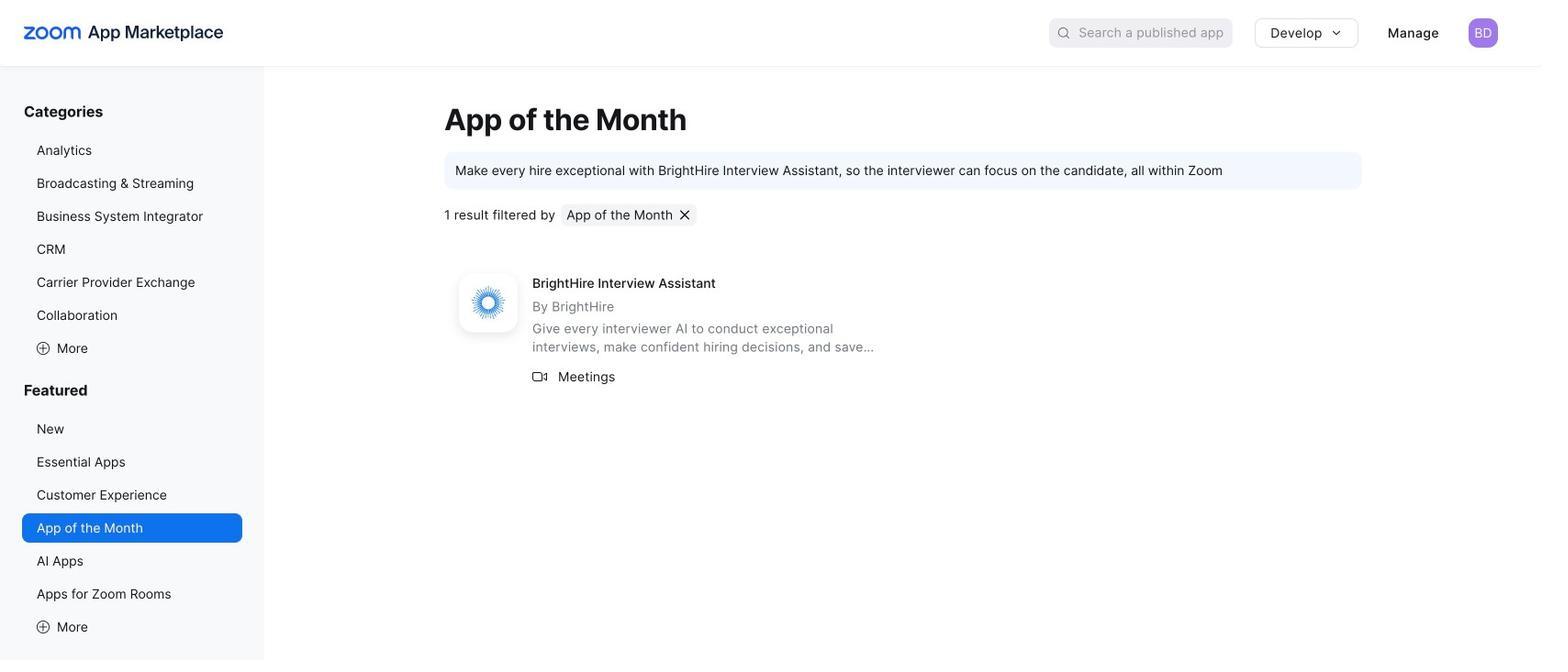 Task type: vqa. For each thing, say whether or not it's contained in the screenshot.
"banner"
yes



Task type: locate. For each thing, give the bounding box(es) containing it.
current user is barb dwyer element
[[1469, 18, 1498, 48]]

search a published app element
[[1049, 18, 1233, 48]]

Search text field
[[1079, 20, 1233, 46]]

banner
[[0, 0, 1542, 66]]



